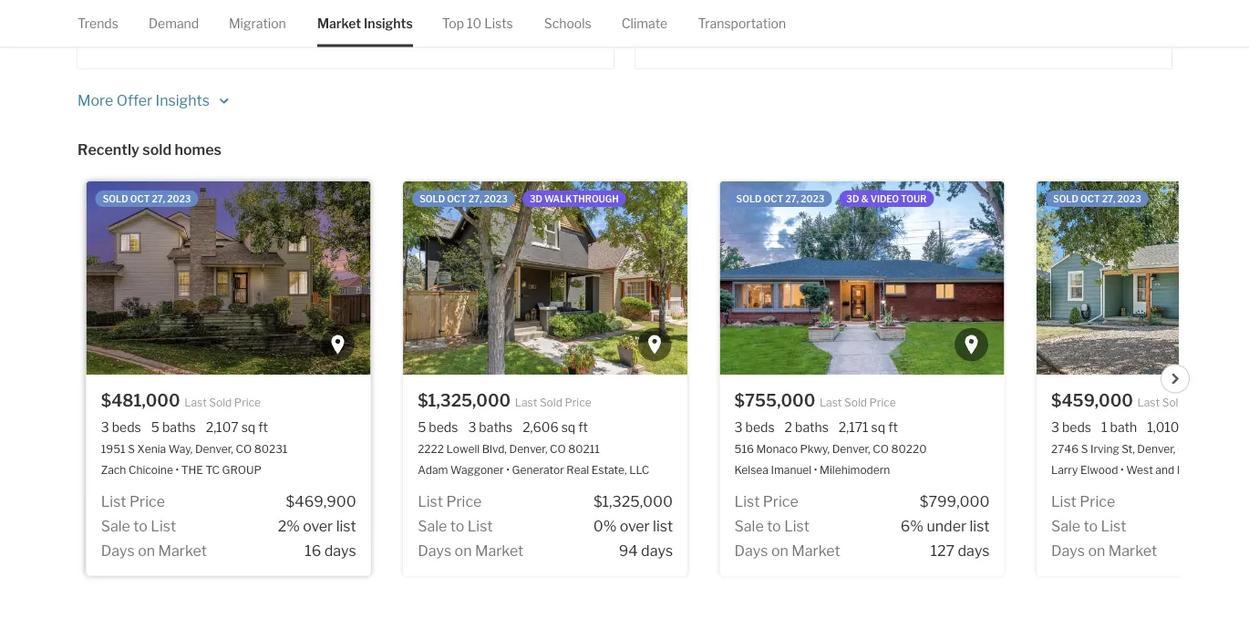 Task type: locate. For each thing, give the bounding box(es) containing it.
days on market for $755,000
[[735, 542, 841, 560]]

denver for ryan
[[145, 29, 188, 44]]

4 denver, from the left
[[1138, 443, 1176, 456]]

3d left the walkthrough
[[530, 193, 543, 204]]

s right '1951'
[[128, 443, 135, 456]]

4 sold from the left
[[1163, 396, 1186, 409]]

1 horizontal spatial sale to list
[[418, 518, 493, 536]]

baths up blvd,
[[479, 419, 513, 435]]

on for $1,325,000
[[455, 542, 472, 560]]

co inside 2746 s irving st, denver, co 80236 larry elwood • west and main homes in
[[1179, 443, 1195, 456]]

2 on from the left
[[455, 542, 472, 560]]

motif shelton image
[[654, 9, 692, 47]]

days for $755,000
[[735, 542, 769, 560]]

4 3 from the left
[[1052, 419, 1060, 435]]

3 last from the left
[[820, 396, 843, 409]]

1 horizontal spatial 3 beds
[[735, 419, 775, 435]]

insights right offer
[[156, 91, 210, 109]]

1 • from the left
[[176, 464, 179, 477]]

baths up pkwy,
[[796, 419, 829, 435]]

2 3 from the left
[[468, 419, 477, 435]]

0 horizontal spatial 3 beds
[[101, 419, 141, 435]]

west
[[1127, 464, 1154, 477]]

motif shelton denver redfin agent
[[703, 9, 828, 44]]

0 horizontal spatial sale to list
[[101, 518, 176, 536]]

1 horizontal spatial insights
[[364, 16, 413, 31]]

beds up '1951'
[[112, 419, 141, 435]]

3 beds up 2746 at right bottom
[[1052, 419, 1092, 435]]

co down "2,171 sq ft"
[[873, 443, 889, 456]]

1 s from the left
[[128, 443, 135, 456]]

1 days on market from the left
[[101, 542, 207, 560]]

agent inside ryan retaleato denver redfin agent
[[233, 29, 270, 44]]

• down blvd,
[[507, 464, 510, 477]]

sale to list down chicoine at the bottom of page
[[101, 518, 176, 536]]

2 sold from the left
[[540, 396, 563, 409]]

co inside 2222 lowell blvd, denver, co 80211 adam waggoner • generator real estate, llc
[[550, 443, 566, 456]]

3 sale to list from the left
[[735, 518, 810, 536]]

sq up "80211"
[[562, 419, 576, 435]]

trends
[[78, 16, 119, 31]]

1 redfin from the left
[[191, 29, 230, 44]]

2 horizontal spatial baths
[[796, 419, 829, 435]]

2 sale to list from the left
[[418, 518, 493, 536]]

4 beds from the left
[[1063, 419, 1092, 435]]

ft up 80231
[[258, 419, 268, 435]]

sale to list down waggoner
[[418, 518, 493, 536]]

3 up '1951'
[[101, 419, 109, 435]]

days
[[101, 542, 135, 560], [418, 542, 452, 560], [735, 542, 769, 560], [1052, 542, 1086, 560]]

transportation
[[698, 16, 787, 31]]

3d for $755,000
[[847, 193, 860, 204]]

1 sold from the left
[[103, 193, 128, 204]]

• inside 1951 s xenia way, denver, co 80231 zach chicoine • the tc group
[[176, 464, 179, 477]]

0%
[[594, 518, 617, 536]]

photo of 2746 s irving st, denver, co 80236 image
[[1037, 182, 1250, 375]]

1 to from the left
[[133, 518, 148, 536]]

ryan retaleato button
[[145, 9, 249, 27]]

0 horizontal spatial days on market
[[101, 542, 207, 560]]

27, for $755,000
[[786, 193, 799, 204]]

agent down retaleato
[[233, 29, 270, 44]]

1 sale from the left
[[101, 518, 130, 536]]

blvd,
[[482, 443, 507, 456]]

beds up 2746 at right bottom
[[1063, 419, 1092, 435]]

agent inside motif shelton denver redfin agent
[[791, 29, 828, 44]]

• inside the 516 monaco pkwy, denver, co 80220 kelsea imanuel • milehimodern
[[815, 464, 818, 477]]

ft for $1,325,000
[[579, 419, 588, 435]]

2 redfin from the left
[[749, 29, 789, 44]]

4 sq from the left
[[1183, 419, 1197, 435]]

• down pkwy,
[[815, 464, 818, 477]]

last inside $1,325,000 last sold price
[[515, 396, 538, 409]]

1 5 from the left
[[151, 419, 160, 435]]

demand
[[149, 16, 199, 31]]

2746 s irving st, denver, co 80236 larry elwood • west and main homes in
[[1052, 443, 1250, 477]]

last inside "$459,000 last sold price"
[[1138, 396, 1161, 409]]

2
[[785, 419, 793, 435]]

agent down shelton
[[791, 29, 828, 44]]

4 oct from the left
[[1081, 193, 1101, 204]]

list up 94 days
[[653, 518, 673, 536]]

$799,000
[[920, 493, 990, 511]]

1 horizontal spatial $1,325,000
[[594, 493, 673, 511]]

on down chicoine at the bottom of page
[[138, 542, 155, 560]]

sold inside $1,325,000 last sold price
[[540, 396, 563, 409]]

3 co from the left
[[873, 443, 889, 456]]

to down chicoine at the bottom of page
[[133, 518, 148, 536]]

oct for $481,000
[[130, 193, 150, 204]]

3 baths
[[468, 419, 513, 435]]

3 for $755,000
[[735, 419, 743, 435]]

3 beds for $481,000
[[101, 419, 141, 435]]

price inside list price sale to list days on market
[[1080, 493, 1116, 511]]

$755,000
[[735, 391, 816, 411]]

1,010
[[1148, 419, 1180, 435]]

sold inside "$459,000 last sold price"
[[1163, 396, 1186, 409]]

3 up "lowell"
[[468, 419, 477, 435]]

3 ft from the left
[[889, 419, 899, 435]]

agent
[[233, 29, 270, 44], [791, 29, 828, 44]]

on
[[138, 542, 155, 560], [455, 542, 472, 560], [772, 542, 789, 560], [1089, 542, 1106, 560]]

2 days from the left
[[641, 542, 673, 560]]

3d & video tour
[[847, 193, 927, 204]]

3 beds up 516 in the right of the page
[[735, 419, 775, 435]]

0 horizontal spatial insights
[[156, 91, 210, 109]]

2 oct from the left
[[447, 193, 467, 204]]

days
[[325, 542, 356, 560], [641, 542, 673, 560], [958, 542, 990, 560]]

ft for $459,000
[[1200, 419, 1210, 435]]

sold oct 27, 2023 for $481,000
[[103, 193, 191, 204]]

sold oct 27, 2023 for $459,000
[[1054, 193, 1142, 204]]

over down $469,900
[[303, 518, 333, 536]]

3 3 from the left
[[735, 419, 743, 435]]

sale to list
[[101, 518, 176, 536], [418, 518, 493, 536], [735, 518, 810, 536]]

price down chicoine at the bottom of page
[[130, 493, 165, 511]]

1 horizontal spatial baths
[[479, 419, 513, 435]]

516 monaco pkwy, denver, co 80220 kelsea imanuel • milehimodern
[[735, 443, 927, 477]]

4 • from the left
[[1121, 464, 1125, 477]]

2 denver, from the left
[[510, 443, 548, 456]]

sold up 2,107
[[209, 396, 232, 409]]

list price
[[101, 493, 165, 511], [418, 493, 482, 511], [735, 493, 799, 511]]

1 sale to list from the left
[[101, 518, 176, 536]]

llc
[[630, 464, 650, 477]]

last up 2,606
[[515, 396, 538, 409]]

2 3 beds from the left
[[735, 419, 775, 435]]

sq right '1,010'
[[1183, 419, 1197, 435]]

baths for $481,000
[[162, 419, 196, 435]]

agent for shelton
[[791, 29, 828, 44]]

1 3d from the left
[[530, 193, 543, 204]]

lists
[[485, 16, 513, 31]]

2 5 from the left
[[418, 419, 426, 435]]

beds up 516 in the right of the page
[[746, 419, 775, 435]]

beds up 2222
[[429, 419, 458, 435]]

elwood
[[1081, 464, 1119, 477]]

2 sq from the left
[[562, 419, 576, 435]]

trends link
[[78, 0, 119, 47]]

0 horizontal spatial $1,325,000
[[418, 391, 511, 411]]

market down west
[[1109, 542, 1158, 560]]

on for $755,000
[[772, 542, 789, 560]]

sold oct 27, 2023
[[103, 193, 191, 204], [420, 193, 508, 204], [737, 193, 825, 204], [1054, 193, 1142, 204]]

on down waggoner
[[455, 542, 472, 560]]

days on market for $1,325,000
[[418, 542, 524, 560]]

sale down adam on the bottom left
[[418, 518, 447, 536]]

3 sold from the left
[[737, 193, 762, 204]]

0 vertical spatial insights
[[364, 16, 413, 31]]

denver for motif
[[703, 29, 746, 44]]

oct
[[130, 193, 150, 204], [447, 193, 467, 204], [764, 193, 784, 204], [1081, 193, 1101, 204]]

$481,000
[[101, 391, 180, 411]]

tour
[[902, 193, 927, 204]]

2 horizontal spatial sale to list
[[735, 518, 810, 536]]

• inside 2222 lowell blvd, denver, co 80211 adam waggoner • generator real estate, llc
[[507, 464, 510, 477]]

insights left top
[[364, 16, 413, 31]]

5 up 2222
[[418, 419, 426, 435]]

3 sale from the left
[[735, 518, 764, 536]]

list down imanuel
[[785, 518, 810, 536]]

sale for $1,325,000
[[418, 518, 447, 536]]

days right 16
[[325, 542, 356, 560]]

3 sq from the left
[[872, 419, 886, 435]]

3 beds for $459,000
[[1052, 419, 1092, 435]]

4 co from the left
[[1179, 443, 1195, 456]]

0 horizontal spatial days
[[325, 542, 356, 560]]

1 oct from the left
[[130, 193, 150, 204]]

waggoner
[[451, 464, 504, 477]]

2 list from the left
[[653, 518, 673, 536]]

1 3 from the left
[[101, 419, 109, 435]]

1 denver from the left
[[145, 29, 188, 44]]

1 horizontal spatial denver
[[703, 29, 746, 44]]

price down 'elwood' at the bottom of page
[[1080, 493, 1116, 511]]

baths
[[162, 419, 196, 435], [479, 419, 513, 435], [796, 419, 829, 435]]

3d
[[530, 193, 543, 204], [847, 193, 860, 204]]

2 3d from the left
[[847, 193, 860, 204]]

market for $481,000
[[158, 542, 207, 560]]

3 sold from the left
[[845, 396, 868, 409]]

last for $459,000
[[1138, 396, 1161, 409]]

0 horizontal spatial redfin
[[191, 29, 230, 44]]

3d for $1,325,000
[[530, 193, 543, 204]]

4 last from the left
[[1138, 396, 1161, 409]]

list up 16 days
[[336, 518, 356, 536]]

sold down next icon
[[1163, 396, 1186, 409]]

1 horizontal spatial list
[[653, 518, 673, 536]]

days down adam on the bottom left
[[418, 542, 452, 560]]

2 sale from the left
[[418, 518, 447, 536]]

last up 5 baths
[[184, 396, 207, 409]]

on down imanuel
[[772, 542, 789, 560]]

1 horizontal spatial s
[[1082, 443, 1089, 456]]

3 beds
[[101, 419, 141, 435], [735, 419, 775, 435], [1052, 419, 1092, 435]]

1 sold oct 27, 2023 from the left
[[103, 193, 191, 204]]

on inside list price sale to list days on market
[[1089, 542, 1106, 560]]

market down waggoner
[[475, 542, 524, 560]]

2,606
[[523, 419, 559, 435]]

1 list from the left
[[336, 518, 356, 536]]

2 horizontal spatial days
[[958, 542, 990, 560]]

photo of 1951 s xenia way, denver, co 80231 image
[[86, 182, 371, 375]]

1 baths from the left
[[162, 419, 196, 435]]

1 days from the left
[[101, 542, 135, 560]]

1 co from the left
[[236, 443, 252, 456]]

2 days from the left
[[418, 542, 452, 560]]

oct for $755,000
[[764, 193, 784, 204]]

5 for 5 baths
[[151, 419, 160, 435]]

•
[[176, 464, 179, 477], [507, 464, 510, 477], [815, 464, 818, 477], [1121, 464, 1125, 477]]

3 for $459,000
[[1052, 419, 1060, 435]]

2 to from the left
[[450, 518, 465, 536]]

homes
[[1205, 464, 1241, 477]]

1 last from the left
[[184, 396, 207, 409]]

co
[[236, 443, 252, 456], [550, 443, 566, 456], [873, 443, 889, 456], [1179, 443, 1195, 456]]

over up 94 on the bottom of the page
[[620, 518, 650, 536]]

0 horizontal spatial list
[[336, 518, 356, 536]]

2 over from the left
[[620, 518, 650, 536]]

over for $481,000
[[303, 518, 333, 536]]

list down chicoine at the bottom of page
[[151, 518, 176, 536]]

1 horizontal spatial list price
[[418, 493, 482, 511]]

co up group
[[236, 443, 252, 456]]

0 horizontal spatial over
[[303, 518, 333, 536]]

3 for $481,000
[[101, 419, 109, 435]]

ryan retaleato denver redfin agent
[[145, 9, 270, 44]]

sale to list down imanuel
[[735, 518, 810, 536]]

3 list price from the left
[[735, 493, 799, 511]]

denver
[[145, 29, 188, 44], [703, 29, 746, 44]]

1
[[1102, 419, 1108, 435]]

transportation link
[[698, 0, 787, 47]]

last up '1,010'
[[1138, 396, 1161, 409]]

2 days on market from the left
[[418, 542, 524, 560]]

denver down 'motif'
[[703, 29, 746, 44]]

3 up 516 in the right of the page
[[735, 419, 743, 435]]

3 on from the left
[[772, 542, 789, 560]]

2 list price from the left
[[418, 493, 482, 511]]

1 27, from the left
[[152, 193, 165, 204]]

redfin inside motif shelton denver redfin agent
[[749, 29, 789, 44]]

2 horizontal spatial days on market
[[735, 542, 841, 560]]

price up 2,606 sq ft
[[565, 396, 592, 409]]

3 list from the left
[[970, 518, 990, 536]]

redfin inside ryan retaleato denver redfin agent
[[191, 29, 230, 44]]

last for $1,325,000
[[515, 396, 538, 409]]

days down larry
[[1052, 542, 1086, 560]]

0 horizontal spatial 5
[[151, 419, 160, 435]]

price up 1,010 sq ft
[[1188, 396, 1215, 409]]

80211
[[569, 443, 600, 456]]

ft up 80220
[[889, 419, 899, 435]]

1 agent from the left
[[233, 29, 270, 44]]

days down 'zach'
[[101, 542, 135, 560]]

main
[[1178, 464, 1203, 477]]

redfin down retaleato
[[191, 29, 230, 44]]

2 horizontal spatial 3 beds
[[1052, 419, 1092, 435]]

days on market down waggoner
[[418, 542, 524, 560]]

1 horizontal spatial 5
[[418, 419, 426, 435]]

1 sq from the left
[[241, 419, 256, 435]]

2 co from the left
[[550, 443, 566, 456]]

94 days
[[619, 542, 673, 560]]

3 days from the left
[[735, 542, 769, 560]]

days down kelsea
[[735, 542, 769, 560]]

2 • from the left
[[507, 464, 510, 477]]

1 over from the left
[[303, 518, 333, 536]]

sale
[[101, 518, 130, 536], [418, 518, 447, 536], [735, 518, 764, 536], [1052, 518, 1081, 536]]

photo of 516 monaco pkwy, denver, co 80220 image
[[720, 182, 1005, 375]]

co down 2,606 sq ft
[[550, 443, 566, 456]]

last inside '$481,000 last sold price'
[[184, 396, 207, 409]]

last up the 2,171
[[820, 396, 843, 409]]

0 horizontal spatial s
[[128, 443, 135, 456]]

denver, up and
[[1138, 443, 1176, 456]]

to down waggoner
[[450, 518, 465, 536]]

shelton
[[743, 9, 796, 27]]

3 27, from the left
[[786, 193, 799, 204]]

list price down chicoine at the bottom of page
[[101, 493, 165, 511]]

sold up 2,606 sq ft
[[540, 396, 563, 409]]

list
[[101, 493, 126, 511], [418, 493, 443, 511], [735, 493, 760, 511], [1052, 493, 1077, 511], [151, 518, 176, 536], [468, 518, 493, 536], [785, 518, 810, 536], [1102, 518, 1127, 536]]

• left west
[[1121, 464, 1125, 477]]

sq for $755,000
[[872, 419, 886, 435]]

4 to from the left
[[1084, 518, 1099, 536]]

beds
[[112, 419, 141, 435], [429, 419, 458, 435], [746, 419, 775, 435], [1063, 419, 1092, 435]]

last for $481,000
[[184, 396, 207, 409]]

1 horizontal spatial days on market
[[418, 542, 524, 560]]

1,010 sq ft
[[1148, 419, 1210, 435]]

1 horizontal spatial agent
[[791, 29, 828, 44]]

2 horizontal spatial list
[[970, 518, 990, 536]]

0 horizontal spatial baths
[[162, 419, 196, 435]]

3 denver, from the left
[[833, 443, 871, 456]]

3 sold oct 27, 2023 from the left
[[737, 193, 825, 204]]

2 denver from the left
[[703, 29, 746, 44]]

1 vertical spatial $1,325,000
[[594, 493, 673, 511]]

4 sold from the left
[[1054, 193, 1079, 204]]

2 sold oct 27, 2023 from the left
[[420, 193, 508, 204]]

market right migration
[[317, 16, 361, 31]]

last inside $755,000 last sold price
[[820, 396, 843, 409]]

1 ft from the left
[[258, 419, 268, 435]]

0 horizontal spatial 3d
[[530, 193, 543, 204]]

list price for $755,000
[[735, 493, 799, 511]]

1 horizontal spatial redfin
[[749, 29, 789, 44]]

days inside list price sale to list days on market
[[1052, 542, 1086, 560]]

4 ft from the left
[[1200, 419, 1210, 435]]

0 horizontal spatial list price
[[101, 493, 165, 511]]

to for $481,000
[[133, 518, 148, 536]]

ft up 80236
[[1200, 419, 1210, 435]]

list for $755,000
[[970, 518, 990, 536]]

market down the
[[158, 542, 207, 560]]

list price down kelsea
[[735, 493, 799, 511]]

1 sold from the left
[[209, 396, 232, 409]]

1 horizontal spatial 3d
[[847, 193, 860, 204]]

list
[[336, 518, 356, 536], [653, 518, 673, 536], [970, 518, 990, 536]]

oct for $1,325,000
[[447, 193, 467, 204]]

1 days from the left
[[325, 542, 356, 560]]

days right 127
[[958, 542, 990, 560]]

2 baths
[[785, 419, 829, 435]]

sold inside '$481,000 last sold price'
[[209, 396, 232, 409]]

2 last from the left
[[515, 396, 538, 409]]

1 horizontal spatial days
[[641, 542, 673, 560]]

6% under list
[[901, 518, 990, 536]]

4 sale from the left
[[1052, 518, 1081, 536]]

ft for $755,000
[[889, 419, 899, 435]]

1 beds from the left
[[112, 419, 141, 435]]

market down imanuel
[[792, 542, 841, 560]]

4 on from the left
[[1089, 542, 1106, 560]]

1 denver, from the left
[[195, 443, 233, 456]]

denver,
[[195, 443, 233, 456], [510, 443, 548, 456], [833, 443, 871, 456], [1138, 443, 1176, 456]]

16 days
[[305, 542, 356, 560]]

• inside 2746 s irving st, denver, co 80236 larry elwood • west and main homes in
[[1121, 464, 1125, 477]]

3 baths from the left
[[796, 419, 829, 435]]

4 sold oct 27, 2023 from the left
[[1054, 193, 1142, 204]]

list down 'zach'
[[101, 493, 126, 511]]

1 horizontal spatial over
[[620, 518, 650, 536]]

4 27, from the left
[[1103, 193, 1116, 204]]

2 sold from the left
[[420, 193, 445, 204]]

over
[[303, 518, 333, 536], [620, 518, 650, 536]]

price down waggoner
[[447, 493, 482, 511]]

2 horizontal spatial list price
[[735, 493, 799, 511]]

list price down adam on the bottom left
[[418, 493, 482, 511]]

3 beds from the left
[[746, 419, 775, 435]]

sq right 2,107
[[241, 419, 256, 435]]

3 to from the left
[[767, 518, 782, 536]]

5 baths
[[151, 419, 196, 435]]

3 days on market from the left
[[735, 542, 841, 560]]

0 vertical spatial $1,325,000
[[418, 391, 511, 411]]

• left the
[[176, 464, 179, 477]]

sold inside $755,000 last sold price
[[845, 396, 868, 409]]

3
[[101, 419, 109, 435], [468, 419, 477, 435], [735, 419, 743, 435], [1052, 419, 1060, 435]]

2 2023 from the left
[[484, 193, 508, 204]]

sold up the 2,171
[[845, 396, 868, 409]]

$1,325,000 up 0% over list
[[594, 493, 673, 511]]

$459,000 last sold price
[[1052, 391, 1215, 411]]

days on market down chicoine at the bottom of page
[[101, 542, 207, 560]]

ft
[[258, 419, 268, 435], [579, 419, 588, 435], [889, 419, 899, 435], [1200, 419, 1210, 435]]

to down imanuel
[[767, 518, 782, 536]]

4 days from the left
[[1052, 542, 1086, 560]]

sale down kelsea
[[735, 518, 764, 536]]

3 3 beds from the left
[[1052, 419, 1092, 435]]

last for $755,000
[[820, 396, 843, 409]]

3 2023 from the left
[[801, 193, 825, 204]]

sold for $755,000
[[737, 193, 762, 204]]

list up 127 days
[[970, 518, 990, 536]]

ft up "80211"
[[579, 419, 588, 435]]

2 ft from the left
[[579, 419, 588, 435]]

beds for $481,000
[[112, 419, 141, 435]]

price up 2,107 sq ft on the left bottom of the page
[[234, 396, 261, 409]]

3 up 2746 at right bottom
[[1052, 419, 1060, 435]]

sale down larry
[[1052, 518, 1081, 536]]

2222 lowell blvd, denver, co 80211 adam waggoner • generator real estate, llc
[[418, 443, 650, 477]]

s inside 1951 s xenia way, denver, co 80231 zach chicoine • the tc group
[[128, 443, 135, 456]]

redfin down shelton
[[749, 29, 789, 44]]

market for $755,000
[[792, 542, 841, 560]]

2 agent from the left
[[791, 29, 828, 44]]

list price for $481,000
[[101, 493, 165, 511]]

recently
[[78, 141, 140, 158]]

denver down ryan
[[145, 29, 188, 44]]

3 beds up '1951'
[[101, 419, 141, 435]]

under
[[927, 518, 967, 536]]

0 horizontal spatial denver
[[145, 29, 188, 44]]

1 3 beds from the left
[[101, 419, 141, 435]]

price
[[234, 396, 261, 409], [565, 396, 592, 409], [870, 396, 897, 409], [1188, 396, 1215, 409], [130, 493, 165, 511], [447, 493, 482, 511], [764, 493, 799, 511], [1080, 493, 1116, 511]]

94
[[619, 542, 638, 560]]

days on market down imanuel
[[735, 542, 841, 560]]

2 27, from the left
[[469, 193, 482, 204]]

to inside list price sale to list days on market
[[1084, 518, 1099, 536]]

1 vertical spatial insights
[[156, 91, 210, 109]]

0 horizontal spatial agent
[[233, 29, 270, 44]]

on down 'elwood' at the bottom of page
[[1089, 542, 1106, 560]]

2 s from the left
[[1082, 443, 1089, 456]]

denver, up 'milehimodern'
[[833, 443, 871, 456]]

baths up way,
[[162, 419, 196, 435]]

3 • from the left
[[815, 464, 818, 477]]

denver inside ryan retaleato denver redfin agent
[[145, 29, 188, 44]]

s inside 2746 s irving st, denver, co 80236 larry elwood • west and main homes in
[[1082, 443, 1089, 456]]

denver inside motif shelton denver redfin agent
[[703, 29, 746, 44]]

sale down 'zach'
[[101, 518, 130, 536]]

2%
[[278, 518, 300, 536]]

1 list price from the left
[[101, 493, 165, 511]]

denver, inside 2222 lowell blvd, denver, co 80211 adam waggoner • generator real estate, llc
[[510, 443, 548, 456]]

kelsea
[[735, 464, 769, 477]]



Task type: vqa. For each thing, say whether or not it's contained in the screenshot.
Mortgage
no



Task type: describe. For each thing, give the bounding box(es) containing it.
recently sold homes
[[78, 141, 222, 158]]

sold for $459,000
[[1163, 396, 1186, 409]]

s for $481,000
[[128, 443, 135, 456]]

generator
[[512, 464, 565, 477]]

2,171 sq ft
[[839, 419, 899, 435]]

price inside $1,325,000 last sold price
[[565, 396, 592, 409]]

$469,900
[[286, 493, 356, 511]]

list price for $1,325,000
[[418, 493, 482, 511]]

ryan
[[145, 9, 179, 27]]

3 beds for $755,000
[[735, 419, 775, 435]]

sold for $755,000
[[845, 396, 868, 409]]

price inside '$481,000 last sold price'
[[234, 396, 261, 409]]

beds for $1,325,000
[[429, 419, 458, 435]]

2222
[[418, 443, 444, 456]]

sold for $1,325,000
[[420, 193, 445, 204]]

$1,325,000 last sold price
[[418, 391, 592, 411]]

6%
[[901, 518, 924, 536]]

5 beds
[[418, 419, 458, 435]]

co inside the 516 monaco pkwy, denver, co 80220 kelsea imanuel • milehimodern
[[873, 443, 889, 456]]

denver, inside the 516 monaco pkwy, denver, co 80220 kelsea imanuel • milehimodern
[[833, 443, 871, 456]]

next image
[[1171, 373, 1182, 384]]

sale for $481,000
[[101, 518, 130, 536]]

pkwy,
[[801, 443, 830, 456]]

imanuel
[[771, 464, 812, 477]]

to for $1,325,000
[[450, 518, 465, 536]]

in
[[1244, 464, 1250, 477]]

5 for 5 beds
[[418, 419, 426, 435]]

2023 for $755,000
[[801, 193, 825, 204]]

zach
[[101, 464, 126, 477]]

photo of 2222 lowell blvd, denver, co 80211 image
[[403, 182, 688, 375]]

list price sale to list days on market
[[1052, 493, 1158, 560]]

agent for retaleato
[[233, 29, 270, 44]]

sq for $1,325,000
[[562, 419, 576, 435]]

3d walkthrough
[[530, 193, 619, 204]]

top
[[442, 16, 464, 31]]

offer
[[117, 91, 153, 109]]

2,606 sq ft
[[523, 419, 588, 435]]

more
[[78, 91, 113, 109]]

price down imanuel
[[764, 493, 799, 511]]

1951 s xenia way, denver, co 80231 zach chicoine • the tc group
[[101, 443, 288, 477]]

sold oct 27, 2023 for $755,000
[[737, 193, 825, 204]]

group
[[222, 464, 262, 477]]

sold for $1,325,000
[[540, 396, 563, 409]]

market inside list price sale to list days on market
[[1109, 542, 1158, 560]]

80231
[[254, 443, 288, 456]]

milehimodern
[[820, 464, 891, 477]]

sale to list for $755,000
[[735, 518, 810, 536]]

10
[[467, 16, 482, 31]]

climate
[[622, 16, 668, 31]]

chicoine
[[129, 464, 173, 477]]

baths for $1,325,000
[[479, 419, 513, 435]]

migration
[[229, 16, 286, 31]]

on for $481,000
[[138, 542, 155, 560]]

over for $1,325,000
[[620, 518, 650, 536]]

market insights
[[317, 16, 413, 31]]

days for $1,325,000
[[418, 542, 452, 560]]

27, for $481,000
[[152, 193, 165, 204]]

$481,000 last sold price
[[101, 391, 261, 411]]

list down kelsea
[[735, 493, 760, 511]]

larry
[[1052, 464, 1079, 477]]

redfin for retaleato
[[191, 29, 230, 44]]

baths for $755,000
[[796, 419, 829, 435]]

real
[[567, 464, 590, 477]]

2023 for $481,000
[[167, 193, 191, 204]]

$459,000
[[1052, 391, 1134, 411]]

the
[[181, 464, 203, 477]]

sold for $481,000
[[209, 396, 232, 409]]

walkthrough
[[545, 193, 619, 204]]

climate link
[[622, 0, 668, 47]]

516
[[735, 443, 754, 456]]

beds for $755,000
[[746, 419, 775, 435]]

list down 'elwood' at the bottom of page
[[1102, 518, 1127, 536]]

co inside 1951 s xenia way, denver, co 80231 zach chicoine • the tc group
[[236, 443, 252, 456]]

estate,
[[592, 464, 627, 477]]

tc
[[206, 464, 220, 477]]

ryan retaleato image
[[96, 9, 134, 47]]

to for $755,000
[[767, 518, 782, 536]]

2,107
[[206, 419, 239, 435]]

s for $459,000
[[1082, 443, 1089, 456]]

beds for $459,000
[[1063, 419, 1092, 435]]

denver, inside 1951 s xenia way, denver, co 80231 zach chicoine • the tc group
[[195, 443, 233, 456]]

homes
[[175, 141, 222, 158]]

and
[[1156, 464, 1175, 477]]

video
[[871, 193, 900, 204]]

days for $1,325,000
[[641, 542, 673, 560]]

price inside "$459,000 last sold price"
[[1188, 396, 1215, 409]]

80220
[[892, 443, 927, 456]]

sold for $459,000
[[1054, 193, 1079, 204]]

denver, inside 2746 s irving st, denver, co 80236 larry elwood • west and main homes in
[[1138, 443, 1176, 456]]

sale to list for $1,325,000
[[418, 518, 493, 536]]

27, for $1,325,000
[[469, 193, 482, 204]]

&
[[862, 193, 869, 204]]

$1,325,000 for $1,325,000 last sold price
[[418, 391, 511, 411]]

2023 for $459,000
[[1118, 193, 1142, 204]]

ft for $481,000
[[258, 419, 268, 435]]

price inside $755,000 last sold price
[[870, 396, 897, 409]]

days for $481,000
[[325, 542, 356, 560]]

schools link
[[544, 0, 592, 47]]

$755,000 last sold price
[[735, 391, 897, 411]]

127 days
[[931, 542, 990, 560]]

market insights link
[[317, 0, 413, 47]]

more offer insights
[[78, 91, 213, 109]]

sold oct 27, 2023 for $1,325,000
[[420, 193, 508, 204]]

80236
[[1197, 443, 1233, 456]]

sale inside list price sale to list days on market
[[1052, 518, 1081, 536]]

market for $1,325,000
[[475, 542, 524, 560]]

redfin for shelton
[[749, 29, 789, 44]]

days for $481,000
[[101, 542, 135, 560]]

sq for $459,000
[[1183, 419, 1197, 435]]

top 10 lists
[[442, 16, 513, 31]]

$1,325,000 for $1,325,000
[[594, 493, 673, 511]]

sale for $755,000
[[735, 518, 764, 536]]

list for $481,000
[[336, 518, 356, 536]]

2% over list
[[278, 518, 356, 536]]

sold
[[143, 141, 172, 158]]

demand link
[[149, 0, 199, 47]]

2,107 sq ft
[[206, 419, 268, 435]]

2746
[[1052, 443, 1079, 456]]

1951
[[101, 443, 126, 456]]

days on market for $481,000
[[101, 542, 207, 560]]

bath
[[1111, 419, 1138, 435]]

top 10 lists link
[[442, 0, 513, 47]]

schools
[[544, 16, 592, 31]]

irving
[[1091, 443, 1120, 456]]

oct for $459,000
[[1081, 193, 1101, 204]]

sale to list for $481,000
[[101, 518, 176, 536]]

list down larry
[[1052, 493, 1077, 511]]

sold for $481,000
[[103, 193, 128, 204]]

xenia
[[137, 443, 166, 456]]

retaleato
[[183, 9, 249, 27]]

2,171
[[839, 419, 869, 435]]

days for $755,000
[[958, 542, 990, 560]]

2023 for $1,325,000
[[484, 193, 508, 204]]

list down waggoner
[[468, 518, 493, 536]]

sq for $481,000
[[241, 419, 256, 435]]

list down adam on the bottom left
[[418, 493, 443, 511]]

27, for $459,000
[[1103, 193, 1116, 204]]

migration link
[[229, 0, 286, 47]]

list for $1,325,000
[[653, 518, 673, 536]]



